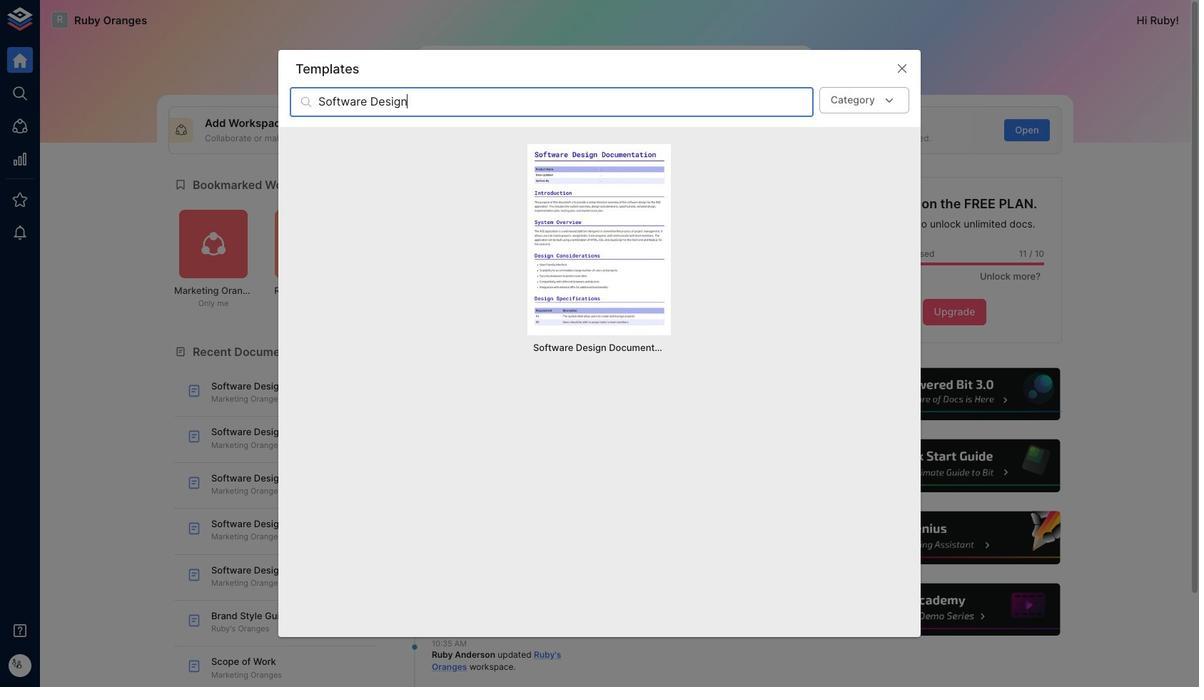 Task type: vqa. For each thing, say whether or not it's contained in the screenshot.
top the help image
no



Task type: locate. For each thing, give the bounding box(es) containing it.
3 help image from the top
[[847, 510, 1062, 566]]

software design documentation image
[[533, 150, 665, 326]]

dialog
[[278, 50, 921, 637]]

help image
[[847, 366, 1062, 423], [847, 438, 1062, 494], [847, 510, 1062, 566], [847, 582, 1062, 638]]

Search Templates... text field
[[318, 87, 813, 117]]



Task type: describe. For each thing, give the bounding box(es) containing it.
4 help image from the top
[[847, 582, 1062, 638]]

2 help image from the top
[[847, 438, 1062, 494]]

1 help image from the top
[[847, 366, 1062, 423]]



